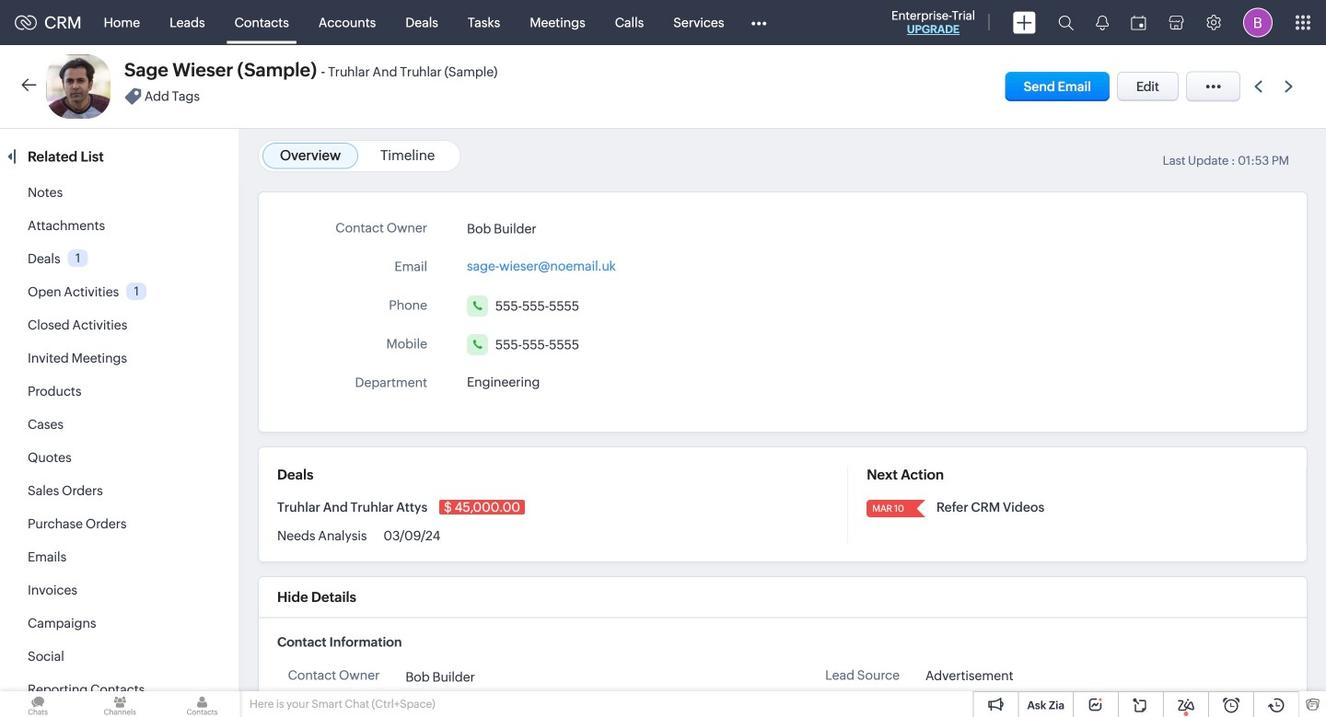 Task type: describe. For each thing, give the bounding box(es) containing it.
search element
[[1047, 0, 1085, 45]]

search image
[[1058, 15, 1074, 30]]

chats image
[[0, 692, 76, 717]]

calendar image
[[1131, 15, 1147, 30]]

create menu image
[[1013, 12, 1036, 34]]



Task type: locate. For each thing, give the bounding box(es) containing it.
contacts image
[[164, 692, 240, 717]]

create menu element
[[1002, 0, 1047, 45]]

channels image
[[82, 692, 158, 717]]

next record image
[[1285, 81, 1297, 93]]

profile element
[[1232, 0, 1284, 45]]

logo image
[[15, 15, 37, 30]]

signals element
[[1085, 0, 1120, 45]]

Other Modules field
[[739, 8, 779, 37]]

signals image
[[1096, 15, 1109, 30]]

profile image
[[1243, 8, 1273, 37]]

previous record image
[[1254, 81, 1263, 93]]



